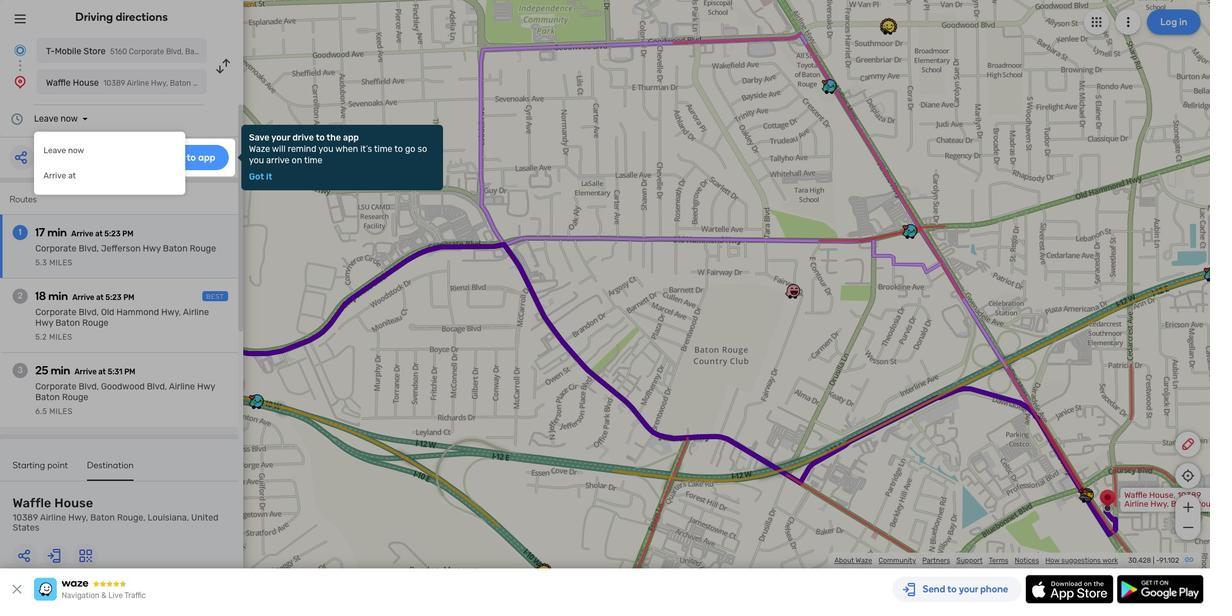 Task type: locate. For each thing, give the bounding box(es) containing it.
min right 18
[[48, 290, 68, 303]]

airline inside corporate blvd, goodwood blvd, airline hwy baton rouge 6.5 miles
[[169, 382, 195, 392]]

pm right 5:31
[[124, 368, 135, 377]]

arrive
[[44, 171, 66, 180], [71, 230, 93, 238], [72, 293, 94, 302], [75, 368, 97, 377]]

rouge inside corporate blvd, old hammond hwy, airline hwy baton rouge 5.2 miles
[[82, 318, 109, 329]]

2 miles from the top
[[49, 333, 72, 342]]

terms link
[[990, 557, 1009, 565]]

0 vertical spatial united
[[235, 47, 258, 56]]

leave
[[34, 114, 58, 124], [44, 146, 66, 155]]

1 vertical spatial hwy,
[[1151, 500, 1170, 509]]

1 horizontal spatial t-
[[124, 337, 132, 347]]

airline
[[183, 307, 209, 318], [169, 382, 195, 392], [1125, 500, 1149, 509], [40, 513, 66, 523]]

5160 inside t-mobile store 5160 corporate blvd, baton rouge, united states
[[110, 47, 127, 56]]

1 vertical spatial rouge,
[[124, 355, 150, 365]]

0 horizontal spatial states
[[13, 523, 39, 534]]

10389 inside waffle house, 10389 airline hwy, baton ro
[[1178, 491, 1202, 500]]

0 vertical spatial min
[[47, 226, 67, 240]]

time right it's
[[374, 144, 393, 155]]

mobile left the store
[[55, 46, 81, 57]]

house down the store
[[73, 78, 99, 88]]

at inside 17 min arrive at 5:23 pm
[[95, 230, 103, 238]]

1 vertical spatial t-
[[124, 337, 132, 347]]

to
[[316, 132, 325, 143], [395, 144, 403, 155]]

hwy, left zoom in icon
[[1151, 500, 1170, 509]]

miles right 5.3
[[49, 259, 73, 267]]

miles right 6.5
[[49, 407, 73, 416]]

30.428
[[1129, 557, 1152, 565]]

you down the
[[319, 144, 334, 155]]

rouge down 25 min arrive at 5:31 pm
[[62, 392, 88, 403]]

0 vertical spatial rouge,
[[208, 47, 233, 56]]

baton inside corporate blvd, goodwood blvd, airline hwy baton rouge 6.5 miles
[[35, 392, 60, 403]]

0 horizontal spatial mobile
[[55, 46, 81, 57]]

pm inside 25 min arrive at 5:31 pm
[[124, 368, 135, 377]]

work
[[1103, 557, 1119, 565]]

leave now
[[34, 114, 78, 124], [44, 146, 84, 155]]

you up got on the top of the page
[[249, 155, 264, 166]]

pm for 25 min
[[124, 368, 135, 377]]

corporate down "25"
[[35, 382, 76, 392]]

corporate down directions
[[129, 47, 164, 56]]

waffle for waffle house 10389 airline hwy, baton rouge, louisiana, united states
[[13, 496, 51, 511]]

waffle inside waffle house 10389 airline hwy, baton rouge, louisiana, united states
[[13, 496, 51, 511]]

corporate for 18 min
[[35, 307, 76, 318]]

driving directions
[[75, 10, 168, 24]]

1 miles from the top
[[49, 259, 73, 267]]

1 vertical spatial miles
[[49, 333, 72, 342]]

leave right clock icon
[[34, 114, 58, 124]]

0 vertical spatial 5:23
[[104, 230, 121, 238]]

rouge inside corporate blvd, goodwood blvd, airline hwy baton rouge 6.5 miles
[[62, 392, 88, 403]]

0 vertical spatial 5160
[[110, 47, 127, 56]]

it's
[[361, 144, 372, 155]]

rouge, inside t-mobile store, 5160 corporate blvd, baton rouge, united states
[[124, 355, 150, 365]]

waffle inside waffle house, 10389 airline hwy, baton ro
[[1125, 491, 1148, 500]]

2 horizontal spatial hwy
[[197, 382, 215, 392]]

pm up jefferson
[[122, 230, 134, 238]]

arrive inside 18 min arrive at 5:23 pm
[[72, 293, 94, 302]]

t-
[[46, 46, 55, 57], [124, 337, 132, 347]]

arrive up 17
[[44, 171, 66, 180]]

0 horizontal spatial hwy
[[35, 318, 53, 329]]

0 horizontal spatial 5160
[[110, 47, 127, 56]]

hwy
[[143, 243, 161, 254], [35, 318, 53, 329], [197, 382, 215, 392]]

2 horizontal spatial states
[[260, 47, 283, 56]]

waffle
[[46, 78, 71, 88], [1125, 491, 1148, 500], [13, 496, 51, 511]]

waffle for waffle house
[[46, 78, 71, 88]]

mobile for store,
[[132, 337, 156, 347]]

at
[[68, 171, 76, 180], [95, 230, 103, 238], [96, 293, 104, 302], [98, 368, 106, 377]]

leave up arrive at
[[44, 146, 66, 155]]

miles right 5.2
[[49, 333, 72, 342]]

notices link
[[1015, 557, 1040, 565]]

1 vertical spatial to
[[395, 144, 403, 155]]

hwy, down destination 'button'
[[68, 513, 88, 523]]

now up arrive at
[[68, 146, 84, 155]]

old
[[101, 307, 114, 318]]

1 vertical spatial 10389
[[13, 513, 38, 523]]

blvd, down 25 min arrive at 5:31 pm
[[79, 382, 99, 392]]

arrive right 18
[[72, 293, 94, 302]]

5:31
[[108, 368, 123, 377]]

0 vertical spatial you
[[319, 144, 334, 155]]

5160 right store,
[[183, 337, 202, 347]]

arrive for 17 min
[[71, 230, 93, 238]]

starting point
[[13, 460, 68, 471]]

to left go
[[395, 144, 403, 155]]

remind
[[288, 144, 317, 155]]

2 vertical spatial min
[[51, 364, 70, 378]]

1 vertical spatial hwy
[[35, 318, 53, 329]]

min for 17 min
[[47, 226, 67, 240]]

destination
[[87, 460, 134, 471]]

house inside waffle house 10389 airline hwy, baton rouge, louisiana, united states
[[54, 496, 93, 511]]

1 horizontal spatial hwy,
[[161, 307, 181, 318]]

miles
[[49, 259, 73, 267], [49, 333, 72, 342], [49, 407, 73, 416]]

1 vertical spatial house
[[54, 496, 93, 511]]

house inside button
[[73, 78, 99, 88]]

states inside t-mobile store 5160 corporate blvd, baton rouge, united states
[[260, 47, 283, 56]]

at inside 25 min arrive at 5:31 pm
[[98, 368, 106, 377]]

25 min arrive at 5:31 pm
[[35, 364, 135, 378]]

will
[[272, 144, 286, 155]]

leave now up arrive at
[[44, 146, 84, 155]]

5160 inside t-mobile store, 5160 corporate blvd, baton rouge, united states
[[183, 337, 202, 347]]

5:23 up old
[[105, 293, 122, 302]]

house for waffle house
[[73, 78, 99, 88]]

corporate inside corporate blvd, old hammond hwy, airline hwy baton rouge 5.2 miles
[[35, 307, 76, 318]]

2 vertical spatial united
[[191, 513, 219, 523]]

at for 18 min
[[96, 293, 104, 302]]

corporate for 17 min
[[35, 243, 76, 254]]

airline down the best
[[183, 307, 209, 318]]

leave inside option
[[44, 146, 66, 155]]

store,
[[158, 337, 181, 347]]

2 vertical spatial hwy,
[[68, 513, 88, 523]]

terms
[[990, 557, 1009, 565]]

5:23
[[104, 230, 121, 238], [105, 293, 122, 302]]

waffle inside button
[[46, 78, 71, 88]]

baton inside corporate blvd, old hammond hwy, airline hwy baton rouge 5.2 miles
[[55, 318, 80, 329]]

0 horizontal spatial time
[[304, 155, 323, 166]]

blvd, inside t-mobile store 5160 corporate blvd, baton rouge, united states
[[166, 47, 183, 56]]

you
[[319, 144, 334, 155], [249, 155, 264, 166]]

united for waffle house
[[191, 513, 219, 523]]

91.102
[[1160, 557, 1180, 565]]

0 horizontal spatial you
[[249, 155, 264, 166]]

1 horizontal spatial 5160
[[183, 337, 202, 347]]

1 vertical spatial waze
[[856, 557, 873, 565]]

mobile left store,
[[132, 337, 156, 347]]

pm
[[122, 230, 134, 238], [123, 293, 135, 302], [124, 368, 135, 377]]

x image
[[9, 582, 25, 597]]

t- for store
[[46, 46, 55, 57]]

blvd, down corporate blvd, old hammond hwy, airline hwy baton rouge 5.2 miles
[[164, 346, 183, 356]]

jefferson
[[101, 243, 141, 254]]

1 vertical spatial time
[[304, 155, 323, 166]]

5:23 inside 18 min arrive at 5:23 pm
[[105, 293, 122, 302]]

5:23 inside 17 min arrive at 5:23 pm
[[104, 230, 121, 238]]

5160 for store,
[[183, 337, 202, 347]]

1 horizontal spatial time
[[374, 144, 393, 155]]

0 vertical spatial t-
[[46, 46, 55, 57]]

0 vertical spatial pm
[[122, 230, 134, 238]]

0 horizontal spatial 10389
[[13, 513, 38, 523]]

support
[[957, 557, 983, 565]]

1 vertical spatial mobile
[[132, 337, 156, 347]]

waze inside save your drive to the app waze will remind you when it's time to go so you arrive on time got it
[[249, 144, 270, 155]]

1 horizontal spatial 10389
[[1178, 491, 1202, 500]]

best
[[206, 293, 225, 301]]

states for t-mobile store
[[260, 47, 283, 56]]

united for t-mobile store
[[235, 47, 258, 56]]

t- down hammond
[[124, 337, 132, 347]]

corporate up 5.3
[[35, 243, 76, 254]]

blvd,
[[166, 47, 183, 56], [79, 243, 99, 254], [79, 307, 99, 318], [164, 346, 183, 356], [79, 382, 99, 392], [147, 382, 167, 392]]

at left 5:31
[[98, 368, 106, 377]]

17 min arrive at 5:23 pm
[[35, 226, 134, 240]]

at up jefferson
[[95, 230, 103, 238]]

waze down the save
[[249, 144, 270, 155]]

min
[[47, 226, 67, 240], [48, 290, 68, 303], [51, 364, 70, 378]]

1 vertical spatial 5160
[[183, 337, 202, 347]]

united
[[235, 47, 258, 56], [152, 355, 178, 365], [191, 513, 219, 523]]

arrive right 17
[[71, 230, 93, 238]]

5160
[[110, 47, 127, 56], [183, 337, 202, 347]]

baton
[[185, 47, 206, 56], [163, 243, 188, 254], [55, 318, 80, 329], [185, 346, 207, 356], [35, 392, 60, 403], [1172, 500, 1195, 509], [90, 513, 115, 523]]

1 vertical spatial pm
[[123, 293, 135, 302]]

blvd, down 17 min arrive at 5:23 pm
[[79, 243, 99, 254]]

united inside t-mobile store, 5160 corporate blvd, baton rouge, united states
[[152, 355, 178, 365]]

hwy down t-mobile store, 5160 corporate blvd, baton rouge, united states
[[197, 382, 215, 392]]

to left the
[[316, 132, 325, 143]]

5160 right the store
[[110, 47, 127, 56]]

corporate
[[129, 47, 164, 56], [35, 243, 76, 254], [35, 307, 76, 318], [124, 346, 162, 356], [35, 382, 76, 392]]

corporate down corporate blvd, old hammond hwy, airline hwy baton rouge 5.2 miles
[[124, 346, 162, 356]]

time down remind
[[304, 155, 323, 166]]

hwy inside corporate blvd, goodwood blvd, airline hwy baton rouge 6.5 miles
[[197, 382, 215, 392]]

1 vertical spatial leave
[[44, 146, 66, 155]]

arrive inside 17 min arrive at 5:23 pm
[[71, 230, 93, 238]]

mobile for store
[[55, 46, 81, 57]]

10389 for house,
[[1178, 491, 1202, 500]]

2 horizontal spatial united
[[235, 47, 258, 56]]

0 vertical spatial 10389
[[1178, 491, 1202, 500]]

at inside 18 min arrive at 5:23 pm
[[96, 293, 104, 302]]

house for waffle house 10389 airline hwy, baton rouge, louisiana, united states
[[54, 496, 93, 511]]

at for 25 min
[[98, 368, 106, 377]]

2 vertical spatial rouge
[[62, 392, 88, 403]]

10389 right house,
[[1178, 491, 1202, 500]]

house down point
[[54, 496, 93, 511]]

1 vertical spatial rouge
[[82, 318, 109, 329]]

2 horizontal spatial hwy,
[[1151, 500, 1170, 509]]

t-mobile store 5160 corporate blvd, baton rouge, united states
[[46, 46, 283, 57]]

0 vertical spatial waze
[[249, 144, 270, 155]]

corporate inside corporate blvd, goodwood blvd, airline hwy baton rouge 6.5 miles
[[35, 382, 76, 392]]

0 vertical spatial states
[[260, 47, 283, 56]]

drive
[[293, 132, 314, 143]]

rouge down 18 min arrive at 5:23 pm
[[82, 318, 109, 329]]

&
[[101, 592, 107, 600]]

1 horizontal spatial you
[[319, 144, 334, 155]]

hwy, up store,
[[161, 307, 181, 318]]

t- inside t-mobile store, 5160 corporate blvd, baton rouge, united states
[[124, 337, 132, 347]]

pm up hammond
[[123, 293, 135, 302]]

1 vertical spatial min
[[48, 290, 68, 303]]

1 vertical spatial 5:23
[[105, 293, 122, 302]]

blvd, down 18 min arrive at 5:23 pm
[[79, 307, 99, 318]]

0 vertical spatial hwy
[[143, 243, 161, 254]]

waffle down starting point button
[[13, 496, 51, 511]]

0 horizontal spatial united
[[152, 355, 178, 365]]

corporate down 18
[[35, 307, 76, 318]]

5:23 for 18 min
[[105, 293, 122, 302]]

min right 17
[[47, 226, 67, 240]]

hwy, for house,
[[1151, 500, 1170, 509]]

mobile inside t-mobile store, 5160 corporate blvd, baton rouge, united states
[[132, 337, 156, 347]]

about
[[835, 557, 855, 565]]

10389 down starting point button
[[13, 513, 38, 523]]

0 vertical spatial house
[[73, 78, 99, 88]]

|
[[1154, 557, 1155, 565]]

blvd, down directions
[[166, 47, 183, 56]]

united inside t-mobile store 5160 corporate blvd, baton rouge, united states
[[235, 47, 258, 56]]

waffle house
[[46, 78, 99, 88]]

0 vertical spatial rouge
[[190, 243, 216, 254]]

got
[[249, 172, 264, 182]]

pm inside 17 min arrive at 5:23 pm
[[122, 230, 134, 238]]

rouge, inside t-mobile store 5160 corporate blvd, baton rouge, united states
[[208, 47, 233, 56]]

arrive left 5:31
[[75, 368, 97, 377]]

waze right about at the bottom right of the page
[[856, 557, 873, 565]]

hwy, inside corporate blvd, old hammond hwy, airline hwy baton rouge 5.2 miles
[[161, 307, 181, 318]]

when
[[336, 144, 358, 155]]

arrive inside "option"
[[44, 171, 66, 180]]

0 horizontal spatial t-
[[46, 46, 55, 57]]

0 vertical spatial to
[[316, 132, 325, 143]]

how suggestions work link
[[1046, 557, 1119, 565]]

now down the waffle house
[[60, 114, 78, 124]]

airline inside corporate blvd, old hammond hwy, airline hwy baton rouge 5.2 miles
[[183, 307, 209, 318]]

now inside option
[[68, 146, 84, 155]]

community
[[879, 557, 917, 565]]

1 horizontal spatial mobile
[[132, 337, 156, 347]]

leave now right clock icon
[[34, 114, 78, 124]]

pm inside 18 min arrive at 5:23 pm
[[123, 293, 135, 302]]

at down 'leave now' option
[[68, 171, 76, 180]]

hwy, inside waffle house 10389 airline hwy, baton rouge, louisiana, united states
[[68, 513, 88, 523]]

rouge up the best
[[190, 243, 216, 254]]

corporate blvd, old hammond hwy, airline hwy baton rouge 5.2 miles
[[35, 307, 209, 342]]

2 vertical spatial miles
[[49, 407, 73, 416]]

min for 25 min
[[51, 364, 70, 378]]

hammond
[[117, 307, 159, 318]]

1 horizontal spatial to
[[395, 144, 403, 155]]

got it button
[[249, 172, 272, 182]]

0 horizontal spatial hwy,
[[68, 513, 88, 523]]

partners
[[923, 557, 951, 565]]

arrive inside 25 min arrive at 5:31 pm
[[75, 368, 97, 377]]

states
[[260, 47, 283, 56], [180, 355, 204, 365], [13, 523, 39, 534]]

waffle left house,
[[1125, 491, 1148, 500]]

1 vertical spatial united
[[152, 355, 178, 365]]

states inside waffle house 10389 airline hwy, baton rouge, louisiana, united states
[[13, 523, 39, 534]]

hwy right jefferson
[[143, 243, 161, 254]]

support link
[[957, 557, 983, 565]]

hwy up 5.2
[[35, 318, 53, 329]]

baton inside waffle house 10389 airline hwy, baton rouge, louisiana, united states
[[90, 513, 115, 523]]

2 vertical spatial pm
[[124, 368, 135, 377]]

2 vertical spatial hwy
[[197, 382, 215, 392]]

airline down t-mobile store, 5160 corporate blvd, baton rouge, united states
[[169, 382, 195, 392]]

waze
[[249, 144, 270, 155], [856, 557, 873, 565]]

3 miles from the top
[[49, 407, 73, 416]]

corporate inside corporate blvd, jefferson hwy baton rouge 5.3 miles
[[35, 243, 76, 254]]

1 vertical spatial now
[[68, 146, 84, 155]]

time
[[374, 144, 393, 155], [304, 155, 323, 166]]

0 vertical spatial hwy,
[[161, 307, 181, 318]]

1 vertical spatial states
[[180, 355, 204, 365]]

routes
[[9, 194, 37, 205]]

0 vertical spatial mobile
[[55, 46, 81, 57]]

zoom out image
[[1181, 520, 1197, 535]]

18
[[35, 290, 46, 303]]

baton inside t-mobile store 5160 corporate blvd, baton rouge, united states
[[185, 47, 206, 56]]

t- right current location image
[[46, 46, 55, 57]]

waffle right location image
[[46, 78, 71, 88]]

mobile
[[55, 46, 81, 57], [132, 337, 156, 347]]

at up old
[[96, 293, 104, 302]]

airline left house,
[[1125, 500, 1149, 509]]

1 vertical spatial leave now
[[44, 146, 84, 155]]

5:23 for 17 min
[[104, 230, 121, 238]]

0 horizontal spatial waze
[[249, 144, 270, 155]]

airline down starting point button
[[40, 513, 66, 523]]

min right "25"
[[51, 364, 70, 378]]

1 horizontal spatial states
[[180, 355, 204, 365]]

min for 18 min
[[48, 290, 68, 303]]

blvd, inside t-mobile store, 5160 corporate blvd, baton rouge, united states
[[164, 346, 183, 356]]

waffle house button
[[37, 69, 207, 95]]

2 vertical spatial rouge,
[[117, 513, 146, 523]]

1 vertical spatial you
[[249, 155, 264, 166]]

10389
[[1178, 491, 1202, 500], [13, 513, 38, 523]]

hwy, inside waffle house, 10389 airline hwy, baton ro
[[1151, 500, 1170, 509]]

10389 inside waffle house 10389 airline hwy, baton rouge, louisiana, united states
[[13, 513, 38, 523]]

navigation & live traffic
[[62, 592, 146, 600]]

0 vertical spatial miles
[[49, 259, 73, 267]]

1 horizontal spatial united
[[191, 513, 219, 523]]

united inside waffle house 10389 airline hwy, baton rouge, louisiana, united states
[[191, 513, 219, 523]]

5:23 up jefferson
[[104, 230, 121, 238]]

hwy,
[[161, 307, 181, 318], [1151, 500, 1170, 509], [68, 513, 88, 523]]

at for 17 min
[[95, 230, 103, 238]]

rouge, inside waffle house 10389 airline hwy, baton rouge, louisiana, united states
[[117, 513, 146, 523]]

2 vertical spatial states
[[13, 523, 39, 534]]

1 horizontal spatial hwy
[[143, 243, 161, 254]]

rouge
[[190, 243, 216, 254], [82, 318, 109, 329], [62, 392, 88, 403]]



Task type: describe. For each thing, give the bounding box(es) containing it.
states inside t-mobile store, 5160 corporate blvd, baton rouge, united states
[[180, 355, 204, 365]]

arrive for 18 min
[[72, 293, 94, 302]]

airline inside waffle house, 10389 airline hwy, baton ro
[[1125, 500, 1149, 509]]

0 vertical spatial time
[[374, 144, 393, 155]]

on
[[292, 155, 302, 166]]

miles inside corporate blvd, old hammond hwy, airline hwy baton rouge 5.2 miles
[[49, 333, 72, 342]]

t- for store,
[[124, 337, 132, 347]]

baton inside waffle house, 10389 airline hwy, baton ro
[[1172, 500, 1195, 509]]

5160 for store
[[110, 47, 127, 56]]

location image
[[13, 74, 28, 90]]

-
[[1157, 557, 1160, 565]]

how
[[1046, 557, 1060, 565]]

5.2
[[35, 333, 47, 342]]

t-mobile store, 5160 corporate blvd, baton rouge, united states
[[124, 337, 207, 365]]

leave now inside 'leave now' option
[[44, 146, 84, 155]]

live
[[109, 592, 123, 600]]

6.5
[[35, 407, 47, 416]]

arrive for 25 min
[[75, 368, 97, 377]]

current location image
[[13, 43, 28, 58]]

hwy inside corporate blvd, old hammond hwy, airline hwy baton rouge 5.2 miles
[[35, 318, 53, 329]]

house,
[[1150, 491, 1176, 500]]

blvd, inside corporate blvd, old hammond hwy, airline hwy baton rouge 5.2 miles
[[79, 307, 99, 318]]

hwy, for blvd,
[[161, 307, 181, 318]]

baton inside t-mobile store, 5160 corporate blvd, baton rouge, united states
[[185, 346, 207, 356]]

0 vertical spatial leave now
[[34, 114, 78, 124]]

partners link
[[923, 557, 951, 565]]

louisiana,
[[148, 513, 189, 523]]

hwy, for house
[[68, 513, 88, 523]]

corporate blvd, jefferson hwy baton rouge 5.3 miles
[[35, 243, 216, 267]]

goodwood
[[101, 382, 145, 392]]

3
[[18, 365, 23, 376]]

rouge inside corporate blvd, jefferson hwy baton rouge 5.3 miles
[[190, 243, 216, 254]]

save your drive to the app waze will remind you when it's time to go so you arrive on time got it
[[249, 132, 427, 182]]

corporate blvd, goodwood blvd, airline hwy baton rouge 6.5 miles
[[35, 382, 215, 416]]

leave now option
[[34, 138, 185, 163]]

pm for 18 min
[[123, 293, 135, 302]]

it
[[266, 172, 272, 182]]

so
[[418, 144, 427, 155]]

notices
[[1015, 557, 1040, 565]]

0 vertical spatial now
[[60, 114, 78, 124]]

corporate inside t-mobile store 5160 corporate blvd, baton rouge, united states
[[129, 47, 164, 56]]

airline inside waffle house 10389 airline hwy, baton rouge, louisiana, united states
[[40, 513, 66, 523]]

save
[[249, 132, 270, 143]]

your
[[272, 132, 291, 143]]

driving
[[75, 10, 113, 24]]

miles inside corporate blvd, goodwood blvd, airline hwy baton rouge 6.5 miles
[[49, 407, 73, 416]]

17
[[35, 226, 45, 240]]

link image
[[1185, 555, 1195, 565]]

zoom in image
[[1181, 500, 1197, 515]]

at inside "option"
[[68, 171, 76, 180]]

arrive
[[266, 155, 290, 166]]

suggestions
[[1062, 557, 1102, 565]]

the
[[327, 132, 341, 143]]

corporate for 25 min
[[35, 382, 76, 392]]

25
[[35, 364, 48, 378]]

0 vertical spatial leave
[[34, 114, 58, 124]]

blvd, right goodwood on the bottom left
[[147, 382, 167, 392]]

waffle for waffle house, 10389 airline hwy, baton ro
[[1125, 491, 1148, 500]]

arrive at option
[[34, 163, 185, 189]]

blvd, inside corporate blvd, jefferson hwy baton rouge 5.3 miles
[[79, 243, 99, 254]]

rouge, for store
[[208, 47, 233, 56]]

arrive at
[[44, 171, 76, 180]]

1
[[19, 227, 22, 238]]

5.3
[[35, 259, 47, 267]]

1 horizontal spatial waze
[[856, 557, 873, 565]]

baton inside corporate blvd, jefferson hwy baton rouge 5.3 miles
[[163, 243, 188, 254]]

2
[[18, 291, 23, 301]]

rouge, for store,
[[124, 355, 150, 365]]

10389 for house
[[13, 513, 38, 523]]

0 horizontal spatial to
[[316, 132, 325, 143]]

hwy inside corporate blvd, jefferson hwy baton rouge 5.3 miles
[[143, 243, 161, 254]]

starting point button
[[13, 460, 68, 480]]

app
[[343, 132, 359, 143]]

clock image
[[9, 112, 25, 127]]

pencil image
[[1181, 437, 1196, 452]]

go
[[405, 144, 416, 155]]

18 min arrive at 5:23 pm
[[35, 290, 135, 303]]

destination button
[[87, 460, 134, 481]]

community link
[[879, 557, 917, 565]]

navigation
[[62, 592, 100, 600]]

about waze link
[[835, 557, 873, 565]]

30.428 | -91.102
[[1129, 557, 1180, 565]]

traffic
[[125, 592, 146, 600]]

directions
[[116, 10, 168, 24]]

starting
[[13, 460, 45, 471]]

point
[[47, 460, 68, 471]]

waffle house 10389 airline hwy, baton rouge, louisiana, united states
[[13, 496, 219, 534]]

about waze community partners support terms notices how suggestions work
[[835, 557, 1119, 565]]

miles inside corporate blvd, jefferson hwy baton rouge 5.3 miles
[[49, 259, 73, 267]]

states for waffle house
[[13, 523, 39, 534]]

pm for 17 min
[[122, 230, 134, 238]]

waffle house, 10389 airline hwy, baton ro
[[1125, 491, 1211, 518]]

store
[[84, 46, 106, 57]]

corporate inside t-mobile store, 5160 corporate blvd, baton rouge, united states
[[124, 346, 162, 356]]



Task type: vqa. For each thing, say whether or not it's contained in the screenshot.
the bottommost Mobile
yes



